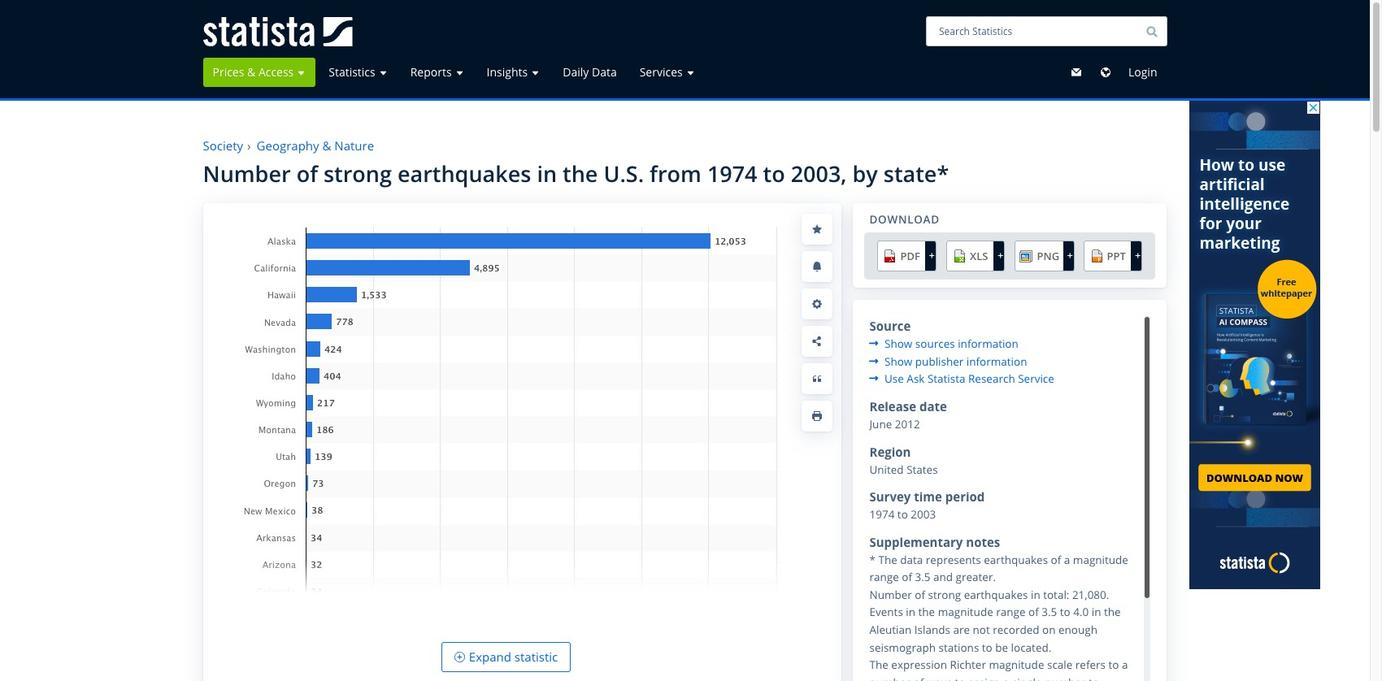 Task type: vqa. For each thing, say whether or not it's contained in the screenshot.
Daily
yes



Task type: locate. For each thing, give the bounding box(es) containing it.
3.5
[[915, 570, 931, 585], [1042, 605, 1057, 620]]

state*
[[884, 158, 949, 188]]

are
[[953, 623, 970, 638]]

select language image
[[1100, 66, 1113, 79]]

2 show from the top
[[885, 354, 913, 369]]

number down ›
[[203, 158, 291, 188]]

located.
[[1011, 641, 1052, 655]]

a left single
[[1003, 676, 1010, 682]]

to down richter
[[955, 676, 966, 682]]

3 + from the left
[[1067, 248, 1074, 262]]

represents
[[926, 553, 981, 567]]

+ right ppt
[[1135, 248, 1141, 262]]

0 vertical spatial &
[[247, 64, 256, 80]]

1 show from the top
[[885, 337, 913, 351]]

+ for pdf +
[[929, 248, 935, 262]]

use ask statista research service
[[882, 372, 1055, 387]]

daily
[[563, 64, 589, 80]]

a up total:
[[1064, 553, 1071, 567]]

statistics
[[329, 64, 375, 80]]

the up islands
[[919, 605, 935, 620]]

& left the nature
[[322, 138, 331, 154]]

0 horizontal spatial number
[[870, 676, 911, 682]]

+ for xls +
[[998, 248, 1004, 262]]

show sources information button
[[870, 336, 1019, 351]]

strong
[[324, 158, 392, 188], [928, 588, 961, 603]]

0 vertical spatial show
[[885, 337, 913, 351]]

in left u.s.
[[537, 158, 557, 188]]

information inside the show sources information button
[[958, 337, 1019, 351]]

3.5 up on
[[1042, 605, 1057, 620]]

expand statistic button
[[441, 642, 571, 672]]

the left u.s.
[[563, 158, 598, 188]]

2 number from the left
[[1045, 676, 1086, 682]]

0 vertical spatial range
[[870, 570, 899, 585]]

print image
[[811, 410, 824, 423]]

1 vertical spatial magnitude
[[938, 605, 994, 620]]

1 horizontal spatial 1974
[[870, 508, 895, 522]]

ask
[[907, 372, 925, 387]]

statistic
[[515, 649, 558, 665]]

reports button
[[401, 58, 474, 87]]

date
[[920, 398, 947, 415]]

data
[[592, 64, 617, 80]]

share on social media image
[[811, 335, 824, 348]]

0 horizontal spatial number
[[203, 158, 291, 188]]

number up events
[[870, 588, 912, 603]]

range down the *
[[870, 570, 899, 585]]

number
[[203, 158, 291, 188], [870, 588, 912, 603]]

+ inside "xls +"
[[998, 248, 1004, 262]]

png +
[[1037, 248, 1074, 263]]

+ right the png
[[1067, 248, 1074, 262]]

earthquakes
[[398, 158, 531, 188], [984, 553, 1048, 567], [964, 588, 1028, 603]]

+ for png +
[[1067, 248, 1074, 262]]

None submit
[[1119, 58, 1167, 87]]

0 horizontal spatial 3.5
[[915, 570, 931, 585]]

None search field
[[926, 16, 1167, 46]]

+ right pdf
[[929, 248, 935, 262]]

& inside number of strong earthquakes in the u.s. by state element
[[322, 138, 331, 154]]

1 horizontal spatial 3.5
[[1042, 605, 1057, 620]]

magnitude up are
[[938, 605, 994, 620]]

the
[[563, 158, 598, 188], [919, 605, 935, 620], [1104, 605, 1121, 620]]

1 vertical spatial 1974
[[870, 508, 895, 522]]

+ inside ppt +
[[1135, 248, 1141, 262]]

be
[[996, 641, 1009, 655]]

insights button
[[477, 58, 550, 87]]

data
[[901, 553, 923, 567]]

citation image
[[811, 372, 824, 385]]

to left 2003, at the top of page
[[763, 158, 785, 188]]

the down seismograph
[[870, 658, 889, 673]]

1 vertical spatial &
[[322, 138, 331, 154]]

show publisher information button
[[870, 354, 1028, 369]]

strong down the nature
[[324, 158, 392, 188]]

strong down and
[[928, 588, 961, 603]]

range up recorded
[[996, 605, 1026, 620]]

1 horizontal spatial number
[[1045, 676, 1086, 682]]

1 vertical spatial a
[[1122, 658, 1128, 673]]

range
[[870, 570, 899, 585], [996, 605, 1026, 620]]

june
[[870, 417, 892, 432]]

0 vertical spatial 3.5
[[915, 570, 931, 585]]

1974 down "survey"
[[870, 508, 895, 522]]

3.5 left and
[[915, 570, 931, 585]]

& inside popup button
[[247, 64, 256, 80]]

0 vertical spatial earthquakes
[[398, 158, 531, 188]]

number down the scale in the right of the page
[[1045, 676, 1086, 682]]

daily data
[[563, 64, 617, 80]]

+ right xls
[[998, 248, 1004, 262]]

time
[[914, 489, 943, 505]]

of
[[297, 158, 318, 188], [1051, 553, 1062, 567], [902, 570, 912, 585], [915, 588, 926, 603], [1029, 605, 1039, 620], [914, 676, 924, 682]]

0 vertical spatial number
[[203, 158, 291, 188]]

1 + from the left
[[929, 248, 935, 262]]

the
[[879, 553, 898, 567], [870, 658, 889, 673]]

&
[[247, 64, 256, 80], [322, 138, 331, 154]]

from
[[650, 158, 702, 188]]

1 vertical spatial information
[[967, 354, 1028, 369]]

information inside show publisher information button
[[967, 354, 1028, 369]]

png
[[1037, 249, 1060, 263]]

supplementary
[[870, 534, 963, 550]]

2 + from the left
[[998, 248, 1004, 262]]

single
[[1012, 676, 1042, 682]]

show for sources
[[885, 337, 913, 351]]

1974 right "from"
[[707, 158, 758, 188]]

1 horizontal spatial a
[[1064, 553, 1071, 567]]

2003
[[911, 508, 936, 522]]

magnitude up 21,080. on the right
[[1073, 553, 1129, 567]]

in right events
[[906, 605, 916, 620]]

the down 21,080. on the right
[[1104, 605, 1121, 620]]

2003,
[[791, 158, 847, 188]]

›
[[247, 138, 251, 154]]

number down expression
[[870, 676, 911, 682]]

richter
[[950, 658, 986, 673]]

1 horizontal spatial number
[[870, 588, 912, 603]]

1 vertical spatial strong
[[928, 588, 961, 603]]

in
[[537, 158, 557, 188], [1031, 588, 1041, 603], [906, 605, 916, 620], [1092, 605, 1102, 620]]

to left 2003
[[898, 508, 908, 522]]

1974
[[707, 158, 758, 188], [870, 508, 895, 522]]

not
[[973, 623, 990, 638]]

ppt
[[1107, 249, 1126, 263]]

scale
[[1047, 658, 1073, 673]]

4 + from the left
[[1135, 248, 1141, 262]]

+
[[929, 248, 935, 262], [998, 248, 1004, 262], [1067, 248, 1074, 262], [1135, 248, 1141, 262]]

0 vertical spatial information
[[958, 337, 1019, 351]]

2 horizontal spatial the
[[1104, 605, 1121, 620]]

1 vertical spatial the
[[870, 658, 889, 673]]

nature
[[335, 138, 374, 154]]

information
[[958, 337, 1019, 351], [967, 354, 1028, 369]]

+ inside pdf +
[[929, 248, 935, 262]]

a right refers
[[1122, 658, 1128, 673]]

information for show publisher information
[[967, 354, 1028, 369]]

0 vertical spatial 1974
[[707, 158, 758, 188]]

1 horizontal spatial &
[[322, 138, 331, 154]]

1 horizontal spatial strong
[[928, 588, 961, 603]]

information for show sources information
[[958, 337, 1019, 351]]

1974 inside survey time period 1974 to 2003
[[870, 508, 895, 522]]

1 vertical spatial show
[[885, 354, 913, 369]]

1 vertical spatial range
[[996, 605, 1026, 620]]

show
[[885, 337, 913, 351], [885, 354, 913, 369]]

download
[[870, 212, 940, 227]]

to left be
[[982, 641, 993, 655]]

number
[[870, 676, 911, 682], [1045, 676, 1086, 682]]

service
[[1018, 372, 1055, 387]]

to right refers
[[1109, 658, 1119, 673]]

research
[[969, 372, 1016, 387]]

0 vertical spatial strong
[[324, 158, 392, 188]]

2 vertical spatial a
[[1003, 676, 1010, 682]]

0 vertical spatial a
[[1064, 553, 1071, 567]]

magnitude up single
[[989, 658, 1045, 673]]

0 horizontal spatial &
[[247, 64, 256, 80]]

0 vertical spatial magnitude
[[1073, 553, 1129, 567]]

use ask statista research service link
[[870, 371, 1055, 389]]

refers
[[1076, 658, 1106, 673]]

statista
[[928, 372, 966, 387]]

events
[[870, 605, 903, 620]]

show up use
[[885, 354, 913, 369]]

source
[[870, 318, 911, 334]]

& right prices
[[247, 64, 256, 80]]

*
[[870, 553, 876, 567]]

the right the *
[[879, 553, 898, 567]]

1 vertical spatial number
[[870, 588, 912, 603]]

+ inside png +
[[1067, 248, 1074, 262]]

+ for ppt +
[[1135, 248, 1141, 262]]

1 vertical spatial 3.5
[[1042, 605, 1057, 620]]

a
[[1064, 553, 1071, 567], [1122, 658, 1128, 673], [1003, 676, 1010, 682]]

show down source at the right top of page
[[885, 337, 913, 351]]

society link
[[203, 138, 243, 154]]

0 horizontal spatial 1974
[[707, 158, 758, 188]]

daily data button
[[553, 58, 627, 87]]

access
[[259, 64, 294, 80]]

1 number from the left
[[870, 676, 911, 682]]



Task type: describe. For each thing, give the bounding box(es) containing it.
prices & access button
[[203, 58, 316, 87]]

0 vertical spatial the
[[879, 553, 898, 567]]

xls +
[[970, 248, 1004, 263]]

region
[[870, 444, 911, 460]]

enough
[[1059, 623, 1098, 638]]

notes
[[966, 534, 1001, 550]]

to inside survey time period 1974 to 2003
[[898, 508, 908, 522]]

survey
[[870, 489, 911, 505]]

statistics button
[[319, 58, 397, 87]]

by
[[853, 158, 878, 188]]

and
[[934, 570, 953, 585]]

4.0
[[1074, 605, 1089, 620]]

21,080.
[[1073, 588, 1110, 603]]

settings image
[[811, 297, 824, 310]]

region united states
[[870, 444, 938, 477]]

supplementary notes *  the data represents earthquakes of a magnitude range of 3.5 and greater. number of strong earthquakes in total: 21,080. events in the magnitude range of 3.5 to 4.0 in the aleutian islands are not recorded on enough seismograph stations to be located. the expression richter magnitude scale refers to a number of ways to assign a single number t
[[870, 534, 1129, 682]]

our expert newsletter image
[[1070, 66, 1083, 79]]

1 horizontal spatial range
[[996, 605, 1026, 620]]

0 horizontal spatial range
[[870, 570, 899, 585]]

aleutian
[[870, 623, 912, 638]]

show for publisher
[[885, 354, 913, 369]]

publisher
[[916, 354, 964, 369]]

pdf
[[901, 249, 921, 263]]

expand
[[469, 649, 512, 665]]

expand statistic
[[469, 649, 558, 665]]

prices & access
[[213, 64, 294, 80]]

services button
[[630, 58, 705, 87]]

release
[[870, 398, 917, 415]]

u.s.
[[604, 158, 644, 188]]

1 vertical spatial earthquakes
[[984, 553, 1048, 567]]

total:
[[1044, 588, 1070, 603]]

ways
[[927, 676, 952, 682]]

geography & nature link
[[257, 138, 374, 154]]

period
[[946, 489, 985, 505]]

greater.
[[956, 570, 996, 585]]

number of strong earthquakes in the u.s. from 1974 to 2003, by state*
[[203, 158, 949, 188]]

prices
[[213, 64, 244, 80]]

recorded
[[993, 623, 1040, 638]]

Search text field
[[926, 16, 1167, 46]]

add favorite image
[[811, 222, 824, 235]]

seismograph
[[870, 641, 936, 655]]

in right 4.0
[[1092, 605, 1102, 620]]

1 horizontal spatial the
[[919, 605, 935, 620]]

number inside supplementary notes *  the data represents earthquakes of a magnitude range of 3.5 and greater. number of strong earthquakes in total: 21,080. events in the magnitude range of 3.5 to 4.0 in the aleutian islands are not recorded on enough seismograph stations to be located. the expression richter magnitude scale refers to a number of ways to assign a single number t
[[870, 588, 912, 603]]

geography
[[257, 138, 319, 154]]

services
[[640, 64, 683, 80]]

use
[[885, 372, 904, 387]]

2 vertical spatial earthquakes
[[964, 588, 1028, 603]]

0 horizontal spatial a
[[1003, 676, 1010, 682]]

sources
[[916, 337, 955, 351]]

stations
[[939, 641, 979, 655]]

xls
[[970, 249, 988, 263]]

advertisement region
[[1189, 101, 1320, 590]]

number of strong earthquakes in the u.s. by state element
[[197, 101, 1173, 682]]

reports
[[410, 64, 452, 80]]

show publisher information
[[882, 354, 1028, 369]]

states
[[907, 462, 938, 477]]

ppt +
[[1107, 248, 1141, 263]]

society
[[203, 138, 243, 154]]

survey time period 1974 to 2003
[[870, 489, 985, 522]]

statista logo link
[[203, 17, 353, 46]]

show sources information
[[882, 337, 1019, 351]]

united
[[870, 462, 904, 477]]

on
[[1043, 623, 1056, 638]]

0 horizontal spatial strong
[[324, 158, 392, 188]]

assign
[[969, 676, 1001, 682]]

statista homepage image
[[203, 17, 353, 46]]

society › geography & nature
[[203, 138, 374, 154]]

2012
[[895, 417, 920, 432]]

insights
[[487, 64, 528, 80]]

release date june 2012
[[870, 398, 947, 432]]

0 horizontal spatial the
[[563, 158, 598, 188]]

strong inside supplementary notes *  the data represents earthquakes of a magnitude range of 3.5 and greater. number of strong earthquakes in total: 21,080. events in the magnitude range of 3.5 to 4.0 in the aleutian islands are not recorded on enough seismograph stations to be located. the expression richter magnitude scale refers to a number of ways to assign a single number t
[[928, 588, 961, 603]]

to left 4.0
[[1060, 605, 1071, 620]]

expression
[[892, 658, 948, 673]]

islands
[[915, 623, 951, 638]]

search for content image
[[1145, 24, 1160, 39]]

pdf +
[[901, 248, 935, 263]]

2 vertical spatial magnitude
[[989, 658, 1045, 673]]

in left total:
[[1031, 588, 1041, 603]]

research alerts image
[[811, 260, 824, 273]]

2 horizontal spatial a
[[1122, 658, 1128, 673]]



